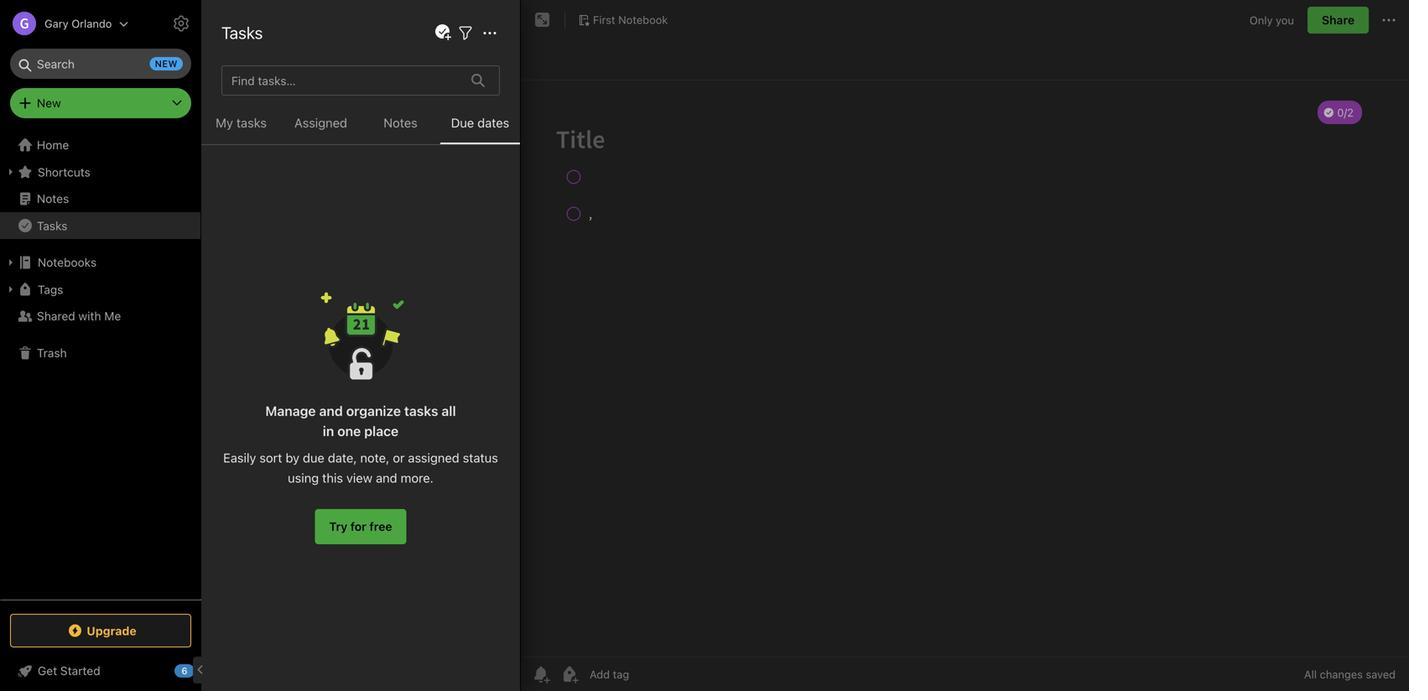 Task type: locate. For each thing, give the bounding box(es) containing it.
notes
[[232, 52, 262, 66]]

dates
[[477, 115, 509, 130]]

using
[[288, 471, 319, 485]]

1 vertical spatial tasks
[[37, 219, 67, 233]]

Search text field
[[22, 49, 179, 79]]

tasks
[[236, 115, 267, 130], [404, 403, 438, 419]]

0 horizontal spatial tasks
[[236, 115, 267, 130]]

1 horizontal spatial tasks
[[221, 23, 263, 42]]

,
[[223, 114, 226, 127]]

and up in
[[319, 403, 343, 419]]

filter tasks image
[[455, 23, 476, 43]]

try for free button
[[315, 509, 406, 544]]

tree
[[0, 132, 201, 599]]

0 horizontal spatial notes
[[37, 192, 69, 205]]

new
[[37, 96, 61, 110]]

more.
[[401, 471, 434, 485]]

notes left due
[[383, 115, 418, 130]]

expand note image
[[533, 10, 553, 30]]

0 vertical spatial and
[[319, 403, 343, 419]]

saved
[[1366, 668, 1396, 681]]

my tasks
[[216, 115, 267, 130]]

add a reminder image
[[531, 664, 551, 684]]

this
[[322, 471, 343, 485]]

tree containing home
[[0, 132, 201, 599]]

2 horizontal spatial notes
[[383, 115, 418, 130]]

More actions and view options field
[[476, 22, 500, 43]]

upgrade button
[[10, 614, 191, 648]]

status
[[463, 450, 498, 465]]

gary
[[44, 17, 68, 30]]

all changes saved
[[1304, 668, 1396, 681]]

started
[[60, 664, 100, 678]]

or
[[393, 450, 405, 465]]

1 horizontal spatial and
[[376, 471, 397, 485]]

due
[[303, 450, 325, 465]]

click to collapse image
[[195, 660, 208, 680]]

tasks
[[221, 23, 263, 42], [37, 219, 67, 233]]

notebooks
[[38, 255, 97, 269]]

1 vertical spatial notes
[[383, 115, 418, 130]]

expand tags image
[[4, 283, 18, 296]]

my tasks button
[[201, 112, 281, 144]]

Find tasks… text field
[[225, 67, 461, 94]]

3 notes
[[221, 52, 262, 66]]

notes
[[237, 17, 284, 36], [383, 115, 418, 130], [37, 192, 69, 205]]

tasks up the '5'
[[236, 115, 267, 130]]

tasks up the 3 notes
[[221, 23, 263, 42]]

and
[[319, 403, 343, 419], [376, 471, 397, 485]]

tasks left all
[[404, 403, 438, 419]]

0 vertical spatial notes
[[237, 17, 284, 36]]

more actions and view options image
[[480, 23, 500, 43]]

shared
[[37, 309, 75, 323]]

manage and organize tasks all in one place
[[265, 403, 456, 439]]

notes inside button
[[383, 115, 418, 130]]

dec
[[223, 135, 242, 147]]

tasks inside manage and organize tasks all in one place
[[404, 403, 438, 419]]

1 horizontal spatial tasks
[[404, 403, 438, 419]]

add tag image
[[559, 664, 580, 684]]

sort
[[260, 450, 282, 465]]

notes down shortcuts
[[37, 192, 69, 205]]

3
[[221, 52, 229, 66]]

notes button
[[361, 112, 440, 144]]

1 vertical spatial tasks
[[404, 403, 438, 419]]

trash
[[37, 346, 67, 360]]

0 horizontal spatial and
[[319, 403, 343, 419]]

assigned
[[408, 450, 459, 465]]

2 vertical spatial notes
[[37, 192, 69, 205]]

notes link
[[0, 185, 200, 212]]

notes up the notes in the top of the page
[[237, 17, 284, 36]]

tasks up notebooks
[[37, 219, 67, 233]]

and down note,
[[376, 471, 397, 485]]

easily sort by due date, note, or assigned status using this view and more.
[[223, 450, 498, 485]]

note window element
[[521, 0, 1409, 691]]

and inside easily sort by due date, note, or assigned status using this view and more.
[[376, 471, 397, 485]]

with
[[78, 309, 101, 323]]

1 vertical spatial and
[[376, 471, 397, 485]]

all
[[442, 403, 456, 419]]

0 vertical spatial tasks
[[236, 115, 267, 130]]

new task image
[[433, 23, 453, 43]]

0 horizontal spatial tasks
[[37, 219, 67, 233]]

shortcuts button
[[0, 159, 200, 185]]

1 horizontal spatial notes
[[237, 17, 284, 36]]

shared with me link
[[0, 303, 200, 330]]

by
[[286, 450, 299, 465]]

date,
[[328, 450, 357, 465]]

tasks inside 'button'
[[236, 115, 267, 130]]

in
[[323, 423, 334, 439]]



Task type: vqa. For each thing, say whether or not it's contained in the screenshot.
group at the left in the Main element
no



Task type: describe. For each thing, give the bounding box(es) containing it.
one
[[337, 423, 361, 439]]

tags
[[38, 282, 63, 296]]

Help and Learning task checklist field
[[0, 658, 201, 684]]

me
[[104, 309, 121, 323]]

home link
[[0, 132, 201, 159]]

share button
[[1308, 7, 1369, 34]]

tasks button
[[0, 212, 200, 239]]

due dates button
[[440, 112, 520, 144]]

trash link
[[0, 340, 200, 367]]

organize
[[346, 403, 401, 419]]

first notebook
[[593, 14, 668, 26]]

Filter tasks field
[[455, 22, 476, 43]]

try for free
[[329, 520, 392, 533]]

new search field
[[22, 49, 183, 79]]

free
[[369, 520, 392, 533]]

0 vertical spatial tasks
[[221, 23, 263, 42]]

view
[[346, 471, 373, 485]]

new button
[[10, 88, 191, 118]]

assigned button
[[281, 112, 361, 144]]

manage
[[265, 403, 316, 419]]

upgrade
[[87, 624, 136, 638]]

untitled , dec 5
[[223, 96, 267, 147]]

for
[[350, 520, 366, 533]]

new
[[155, 58, 178, 69]]

changes
[[1320, 668, 1363, 681]]

Account field
[[0, 7, 129, 40]]

due dates
[[451, 115, 509, 130]]

expand notebooks image
[[4, 256, 18, 269]]

place
[[364, 423, 399, 439]]

note,
[[360, 450, 389, 465]]

you
[[1276, 14, 1294, 26]]

notebook
[[618, 14, 668, 26]]

easily
[[223, 450, 256, 465]]

untitled
[[223, 96, 267, 110]]

due
[[451, 115, 474, 130]]

all
[[1304, 668, 1317, 681]]

get
[[38, 664, 57, 678]]

only you
[[1250, 14, 1294, 26]]

Note Editor text field
[[521, 81, 1409, 657]]

gary orlando
[[44, 17, 112, 30]]

tags button
[[0, 276, 200, 303]]

get started
[[38, 664, 100, 678]]

and inside manage and organize tasks all in one place
[[319, 403, 343, 419]]

only
[[1250, 14, 1273, 26]]

first notebook button
[[572, 8, 674, 32]]

5
[[245, 135, 251, 147]]

settings image
[[171, 13, 191, 34]]

first
[[593, 14, 615, 26]]

assigned
[[294, 115, 347, 130]]

6
[[181, 666, 188, 676]]

orlando
[[71, 17, 112, 30]]

try
[[329, 520, 347, 533]]

my
[[216, 115, 233, 130]]

shortcuts
[[38, 165, 90, 179]]

tasks inside the "tasks" button
[[37, 219, 67, 233]]

notebooks link
[[0, 249, 200, 276]]

home
[[37, 138, 69, 152]]

share
[[1322, 13, 1355, 27]]

shared with me
[[37, 309, 121, 323]]



